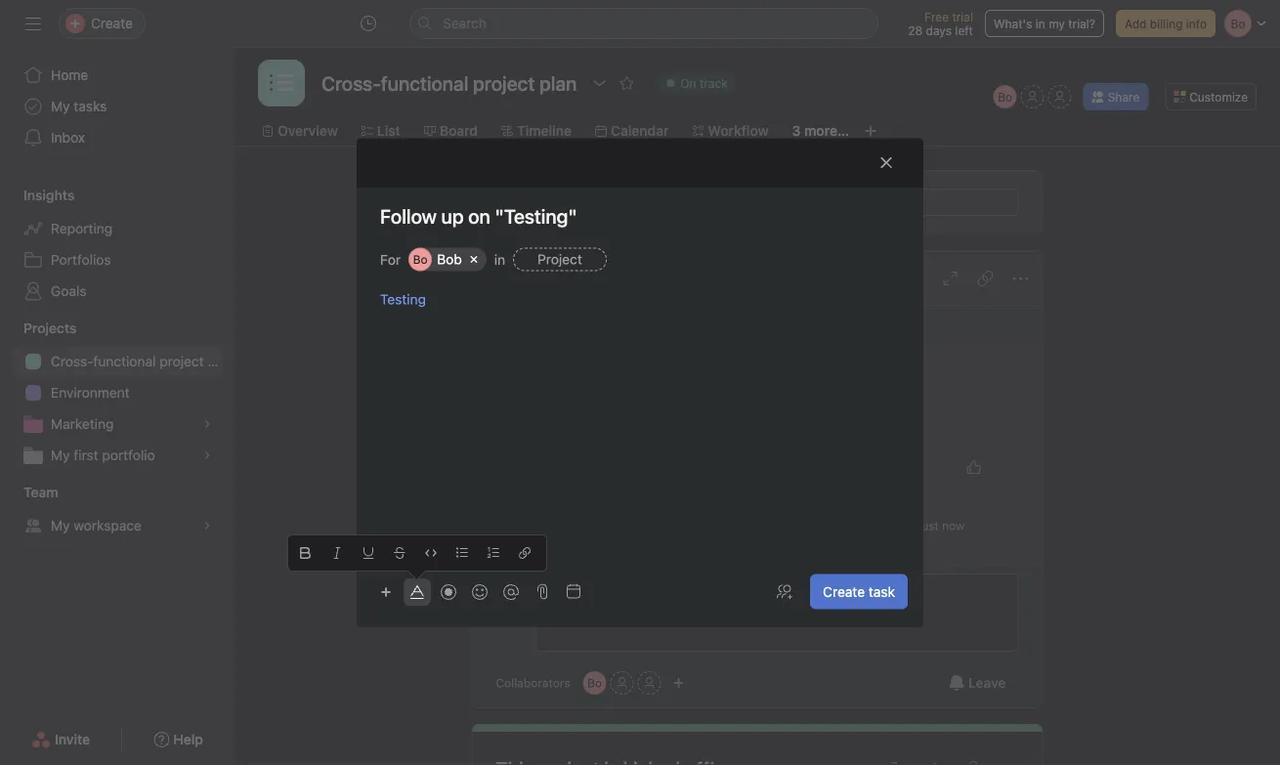 Task type: vqa. For each thing, say whether or not it's contained in the screenshot.
trial
yes



Task type: locate. For each thing, give the bounding box(es) containing it.
at mention image
[[503, 585, 519, 600]]

1 like. you liked this task image
[[927, 761, 943, 765]]

formatting image
[[410, 585, 425, 600]]

1 vertical spatial full screen image
[[883, 761, 898, 765]]

copy link image
[[978, 271, 994, 286], [962, 761, 978, 765]]

cross-functional project plan link
[[496, 268, 695, 289], [12, 346, 234, 377]]

functional
[[554, 270, 617, 286], [93, 353, 156, 369]]

my for my workspace
[[51, 518, 70, 534]]

in left "my"
[[1036, 17, 1046, 30]]

bob
[[437, 251, 462, 267]]

1 my from the top
[[51, 98, 70, 114]]

cross-functional project plan link down project
[[496, 268, 695, 289]]

1 vertical spatial toolbar
[[372, 578, 529, 606]]

list
[[377, 123, 401, 139]]

message
[[575, 195, 625, 209]]

now
[[942, 519, 965, 533]]

functional up environment link
[[93, 353, 156, 369]]

goals
[[51, 283, 87, 299]]

cross-functional project plan
[[512, 270, 695, 286], [51, 353, 234, 369]]

insert an object image
[[380, 586, 392, 598]]

1 vertical spatial in
[[494, 251, 505, 268]]

my left 'first'
[[51, 447, 70, 463]]

share button
[[1084, 83, 1149, 110]]

1 horizontal spatial bo button
[[583, 672, 607, 695]]

1 horizontal spatial functional
[[554, 270, 617, 286]]

1 vertical spatial copy link image
[[962, 761, 978, 765]]

0 vertical spatial project
[[620, 270, 665, 286]]

1 vertical spatial cross-functional project plan link
[[12, 346, 234, 377]]

cross- up environment
[[51, 353, 93, 369]]

cross- down project
[[512, 270, 554, 286]]

reporting
[[51, 220, 113, 237]]

code image
[[425, 547, 437, 559]]

0 horizontal spatial full screen image
[[883, 761, 898, 765]]

invite button
[[19, 722, 103, 758]]

2 my from the top
[[51, 447, 70, 463]]

bo button
[[994, 85, 1017, 108], [496, 574, 527, 605], [583, 672, 607, 695]]

0 horizontal spatial plan
[[208, 353, 234, 369]]

bo
[[998, 90, 1013, 104], [504, 195, 519, 209], [413, 253, 428, 266], [504, 583, 519, 596], [588, 676, 602, 690]]

add billing info
[[1125, 17, 1207, 30]]

my inside projects element
[[51, 447, 70, 463]]

insights button
[[0, 186, 75, 205]]

free
[[925, 10, 949, 23]]

toolbar up formatting icon
[[292, 540, 542, 567]]

None text field
[[317, 65, 582, 101]]

my for my tasks
[[51, 98, 70, 114]]

trial
[[952, 10, 973, 23]]

bo button down 'what's' on the right of the page
[[994, 85, 1017, 108]]

projects element
[[0, 311, 235, 475]]

close this dialog image
[[879, 155, 894, 171]]

leave
[[969, 675, 1006, 691]]

1 vertical spatial cross-functional project plan
[[51, 353, 234, 369]]

my workspace link
[[12, 510, 223, 542]]

0 vertical spatial bo button
[[994, 85, 1017, 108]]

1 vertical spatial cross-
[[51, 353, 93, 369]]

1 vertical spatial project
[[160, 353, 204, 369]]

add followers image
[[777, 584, 793, 600]]

1 horizontal spatial cross-functional project plan link
[[496, 268, 695, 289]]

plan inside projects element
[[208, 353, 234, 369]]

1 vertical spatial my
[[51, 447, 70, 463]]

bo button left attach a file or paste an image in the left bottom of the page
[[496, 574, 527, 605]]

my tasks
[[51, 98, 107, 114]]

my down team
[[51, 518, 70, 534]]

1 vertical spatial functional
[[93, 353, 156, 369]]

environment link
[[12, 377, 223, 409]]

0 horizontal spatial in
[[494, 251, 505, 268]]

toolbar down bulleted list image
[[372, 578, 529, 606]]

0 vertical spatial cross-
[[512, 270, 554, 286]]

3 my from the top
[[51, 518, 70, 534]]

my first portfolio
[[51, 447, 155, 463]]

full screen image
[[943, 271, 958, 286], [883, 761, 898, 765]]

1 vertical spatial plan
[[208, 353, 234, 369]]

cross-functional project plan down project
[[512, 270, 695, 286]]

what's
[[994, 17, 1033, 30]]

projects button
[[0, 319, 77, 338]]

leave button
[[936, 666, 1019, 701]]

in right bob
[[494, 251, 505, 268]]

create task
[[823, 584, 895, 600]]

task
[[869, 584, 895, 600]]

goals link
[[12, 276, 223, 307]]

attach a file or paste an image image
[[535, 584, 550, 600]]

0 vertical spatial in
[[1036, 17, 1046, 30]]

1 horizontal spatial cross-functional project plan
[[512, 270, 695, 286]]

billing
[[1150, 17, 1183, 30]]

functional inside projects element
[[93, 353, 156, 369]]

search list box
[[410, 8, 879, 39]]

list link
[[361, 120, 401, 142]]

first
[[74, 447, 98, 463]]

2 vertical spatial my
[[51, 518, 70, 534]]

my left tasks
[[51, 98, 70, 114]]

in
[[1036, 17, 1046, 30], [494, 251, 505, 268]]

list image
[[270, 71, 293, 95]]

link image
[[519, 547, 531, 559]]

portfolios
[[51, 252, 111, 268]]

add billing info button
[[1116, 10, 1216, 37]]

my
[[51, 98, 70, 114], [51, 447, 70, 463], [51, 518, 70, 534]]

project up environment link
[[160, 353, 204, 369]]

strikethrough image
[[394, 547, 406, 559]]

2 horizontal spatial bo button
[[994, 85, 1017, 108]]

functional down project
[[554, 270, 617, 286]]

what's in my trial? button
[[985, 10, 1104, 37]]

project down task name text field at the top of page
[[620, 270, 665, 286]]

cross-functional project plan up environment link
[[51, 353, 234, 369]]

0 vertical spatial my
[[51, 98, 70, 114]]

search button
[[410, 8, 879, 39]]

my inside teams element
[[51, 518, 70, 534]]

in inside what's in my trial? "button"
[[1036, 17, 1046, 30]]

0 vertical spatial cross-functional project plan
[[512, 270, 695, 286]]

board
[[440, 123, 478, 139]]

1 horizontal spatial in
[[1036, 17, 1046, 30]]

cross-functional project plan link up environment
[[12, 346, 234, 377]]

1 vertical spatial bo button
[[496, 574, 527, 605]]

team
[[23, 484, 58, 500]]

0 horizontal spatial functional
[[93, 353, 156, 369]]

my
[[1049, 17, 1065, 30]]

my inside global element
[[51, 98, 70, 114]]

toolbar
[[292, 540, 542, 567], [372, 578, 529, 606]]

1 horizontal spatial project
[[620, 270, 665, 286]]

cross-
[[512, 270, 554, 286], [51, 353, 93, 369]]

1 horizontal spatial full screen image
[[943, 271, 958, 286]]

emoji image
[[472, 585, 488, 600]]

0 horizontal spatial cross-
[[51, 353, 93, 369]]

cross-functional project plan inside projects element
[[51, 353, 234, 369]]

create
[[823, 584, 865, 600]]

bo button right collaborators
[[583, 672, 607, 695]]

0 vertical spatial plan
[[669, 270, 695, 286]]

testing
[[380, 291, 426, 307]]

project
[[620, 270, 665, 286], [160, 353, 204, 369]]

calendar
[[611, 123, 669, 139]]

my first portfolio link
[[12, 440, 223, 471]]

calendar link
[[595, 120, 669, 142]]

1 horizontal spatial cross-
[[512, 270, 554, 286]]

0 horizontal spatial cross-functional project plan link
[[12, 346, 234, 377]]

0 horizontal spatial cross-functional project plan
[[51, 353, 234, 369]]

plan
[[669, 270, 695, 286], [208, 353, 234, 369]]

Task name text field
[[357, 203, 924, 230]]



Task type: describe. For each thing, give the bounding box(es) containing it.
underline image
[[363, 547, 374, 559]]

bo down 'what's' on the right of the page
[[998, 90, 1013, 104]]

my tasks link
[[12, 91, 223, 122]]

teams element
[[0, 475, 235, 545]]

workflow link
[[692, 120, 769, 142]]

0 horizontal spatial project
[[160, 353, 204, 369]]

0 vertical spatial copy link image
[[978, 271, 994, 286]]

insights
[[23, 187, 75, 203]]

italics image
[[331, 547, 343, 559]]

trial?
[[1069, 17, 1096, 30]]

add to starred image
[[619, 75, 635, 91]]

numbered list image
[[488, 547, 499, 559]]

overview
[[278, 123, 338, 139]]

free trial 28 days left
[[908, 10, 973, 37]]

create task button
[[810, 574, 908, 609]]

projects
[[23, 320, 77, 336]]

collaborators
[[496, 676, 570, 690]]

bo left bob
[[413, 253, 428, 266]]

bold image
[[300, 547, 312, 559]]

info
[[1187, 17, 1207, 30]]

bo right collaborators
[[588, 676, 602, 690]]

bulleted list image
[[456, 547, 468, 559]]

add or remove collaborators image
[[673, 677, 685, 689]]

select due date image
[[566, 584, 582, 600]]

marketing
[[51, 416, 114, 432]]

timeline link
[[501, 120, 572, 142]]

0 vertical spatial functional
[[554, 270, 617, 286]]

portfolio
[[102, 447, 155, 463]]

my for my first portfolio
[[51, 447, 70, 463]]

inbox link
[[12, 122, 223, 153]]

tasks
[[74, 98, 107, 114]]

inbox
[[51, 130, 85, 146]]

project
[[538, 251, 582, 267]]

cross- inside projects element
[[51, 353, 93, 369]]

bo left attach a file or paste an image in the left bottom of the page
[[504, 583, 519, 596]]

global element
[[0, 48, 235, 165]]

hide sidebar image
[[25, 16, 41, 31]]

insights element
[[0, 178, 235, 311]]

my workspace
[[51, 518, 142, 534]]

overview link
[[262, 120, 338, 142]]

add
[[1125, 17, 1147, 30]]

timeline
[[517, 123, 572, 139]]

members
[[643, 195, 694, 209]]

0 vertical spatial toolbar
[[292, 540, 542, 567]]

marketing link
[[12, 409, 223, 440]]

workspace
[[74, 518, 142, 534]]

days
[[926, 23, 952, 37]]

home
[[51, 67, 88, 83]]

send
[[544, 195, 572, 209]]

team button
[[0, 483, 58, 502]]

share
[[1108, 90, 1140, 104]]

1 horizontal spatial plan
[[669, 270, 695, 286]]

home link
[[12, 60, 223, 91]]

0 vertical spatial full screen image
[[943, 271, 958, 286]]

left
[[955, 23, 973, 37]]

record a video image
[[441, 585, 456, 600]]

0 horizontal spatial bo button
[[496, 574, 527, 605]]

just now
[[916, 519, 965, 533]]

environment
[[51, 385, 130, 401]]

send message to members
[[544, 195, 694, 209]]

2 vertical spatial bo button
[[583, 672, 607, 695]]

testing link
[[380, 291, 426, 307]]

send message to members button
[[535, 189, 1019, 216]]

portfolios link
[[12, 244, 223, 276]]

Conversation Name text field
[[482, 369, 1019, 414]]

to
[[628, 195, 639, 209]]

just
[[916, 519, 939, 533]]

board link
[[424, 120, 478, 142]]

for
[[380, 251, 401, 268]]

workflow
[[708, 123, 769, 139]]

what's in my trial?
[[994, 17, 1096, 30]]

reporting link
[[12, 213, 223, 244]]

search
[[443, 15, 487, 31]]

28
[[908, 23, 923, 37]]

bo left the send
[[504, 195, 519, 209]]

invite
[[55, 732, 90, 748]]

0 likes. click to like this task image
[[966, 459, 982, 475]]

0 vertical spatial cross-functional project plan link
[[496, 268, 695, 289]]



